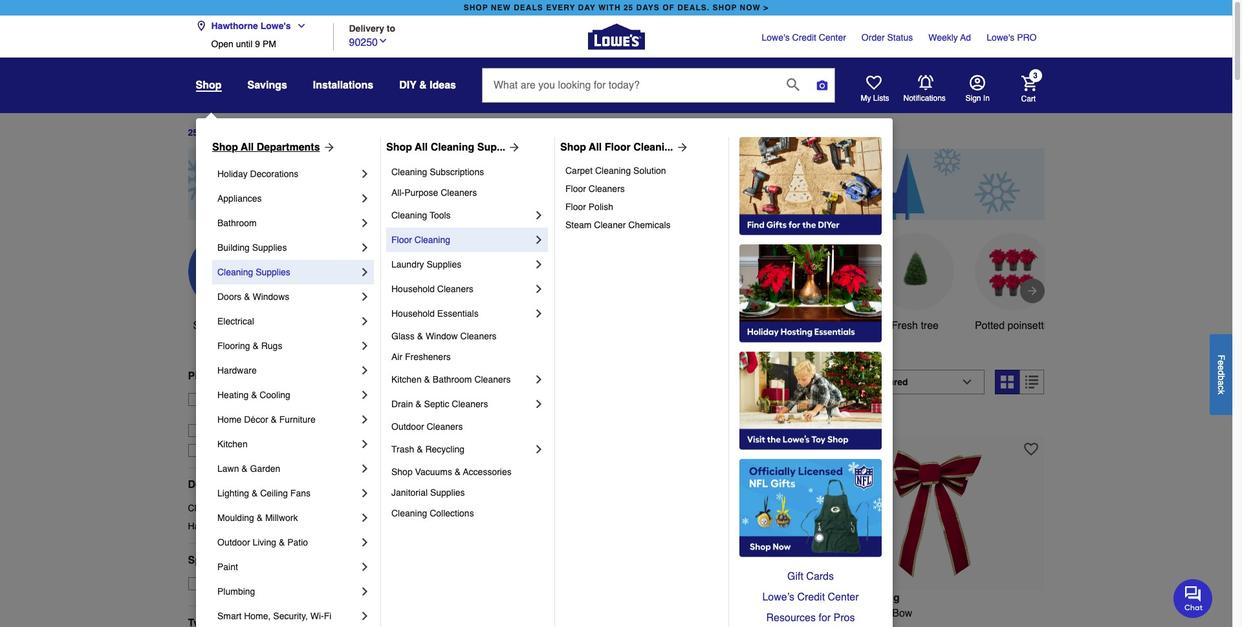 Task type: describe. For each thing, give the bounding box(es) containing it.
5013254527 element
[[829, 413, 890, 426]]

chevron right image for doors & windows
[[358, 291, 371, 303]]

compare for the '5013254527' "element" at bottom
[[852, 414, 890, 425]]

tree
[[921, 320, 939, 332]]

pros
[[834, 613, 855, 624]]

fresheners
[[405, 352, 451, 362]]

chevron right image for kitchen
[[358, 438, 371, 451]]

incandescent inside 100-count 20.62-ft multicolor incandescent plug-in christmas string lights
[[741, 608, 803, 620]]

100- inside 100-count 20.62-ft multicolor incandescent plug-in christmas string lights
[[605, 608, 625, 620]]

bow
[[892, 608, 913, 620]]

steam cleaner chemicals link
[[566, 216, 720, 234]]

compare for 1001813120 'element'
[[403, 414, 441, 425]]

floor cleaning
[[391, 235, 450, 245]]

outdoor for outdoor living & patio
[[217, 538, 250, 548]]

open
[[211, 39, 233, 49]]

window
[[426, 331, 458, 342]]

arrow right image for shop all floor cleani...
[[673, 141, 689, 154]]

2 vertical spatial delivery
[[228, 446, 260, 456]]

kitchen link
[[217, 432, 358, 457]]

0 horizontal spatial pickup
[[188, 371, 222, 382]]

order status
[[862, 32, 913, 43]]

floor for floor cleaners
[[566, 184, 586, 194]]

0 horizontal spatial christmas
[[188, 503, 229, 514]]

in inside the "holiday living 100-count 20.62-ft white incandescent plug- in christmas string lights"
[[380, 623, 389, 628]]

2 e from the top
[[1216, 365, 1227, 370]]

lowe's down free store pickup today at: at the left bottom of the page
[[254, 408, 282, 418]]

accessories
[[463, 467, 512, 478]]

shop all floor cleani...
[[560, 142, 673, 153]]

cleaners up recycling
[[427, 422, 463, 432]]

wi-
[[310, 611, 324, 622]]

hanukkah decorations link
[[188, 520, 359, 533]]

household cleaners
[[391, 284, 474, 294]]

millwork
[[265, 513, 298, 523]]

100-count 20.62-ft multicolor incandescent plug-in christmas string lights
[[605, 608, 803, 628]]

at:
[[309, 395, 319, 405]]

doors & windows link
[[217, 285, 358, 309]]

installations button
[[313, 74, 373, 97]]

>
[[764, 3, 769, 12]]

drain
[[391, 399, 413, 410]]

living for count
[[420, 592, 451, 604]]

trash & recycling
[[391, 445, 465, 455]]

& for diy & ideas
[[419, 80, 427, 91]]

0 vertical spatial delivery
[[349, 23, 384, 33]]

chevron right image for bathroom
[[358, 217, 371, 230]]

& inside outdoor living & patio link
[[279, 538, 285, 548]]

building
[[217, 243, 250, 253]]

paint link
[[217, 555, 358, 580]]

officially licensed n f l gifts. shop now. image
[[740, 459, 882, 558]]

products
[[410, 376, 470, 395]]

f e e d b a c k button
[[1210, 334, 1233, 415]]

today
[[282, 395, 306, 405]]

string inside 100-count 20.62-ft multicolor incandescent plug-in christmas string lights
[[690, 623, 717, 628]]

household for household cleaners
[[391, 284, 435, 294]]

& inside shop vacuums & accessories link
[[455, 467, 461, 478]]

departments element
[[188, 479, 359, 492]]

laundry supplies
[[391, 259, 461, 270]]

all for floor
[[589, 142, 602, 153]]

plug- inside the "holiday living 100-count 20.62-ft white incandescent plug- in christmas string lights"
[[563, 608, 587, 620]]

all for cleaning
[[415, 142, 428, 153]]

floor for floor polish
[[566, 202, 586, 212]]

cleaners down subscriptions
[[441, 188, 477, 198]]

search image
[[787, 78, 800, 91]]

fresh tree
[[892, 320, 939, 332]]

shop for shop
[[196, 80, 222, 91]]

& for heating & cooling
[[251, 390, 257, 401]]

chevron right image for kitchen & bathroom cleaners
[[533, 373, 545, 386]]

shop for shop all cleaning sup...
[[386, 142, 412, 153]]

until
[[236, 39, 253, 49]]

of
[[225, 128, 233, 138]]

kitchen for kitchen & bathroom cleaners
[[391, 375, 422, 385]]

all for deals
[[220, 320, 231, 332]]

diy
[[399, 80, 417, 91]]

hawthorne lowe's
[[211, 21, 291, 31]]

christmas decorations link
[[188, 502, 359, 515]]

laundry
[[391, 259, 424, 270]]

cleaner
[[594, 220, 626, 230]]

laundry supplies link
[[391, 252, 533, 277]]

lowe's up pm
[[261, 21, 291, 31]]

carpet
[[566, 166, 593, 176]]

0 horizontal spatial 25
[[188, 128, 198, 138]]

& for glass & window cleaners
[[417, 331, 423, 342]]

20.62- inside the "holiday living 100-count 20.62-ft white incandescent plug- in christmas string lights"
[[431, 608, 461, 620]]

lawn & garden link
[[217, 457, 358, 481]]

lowe's credit center
[[762, 592, 859, 604]]

fi
[[324, 611, 331, 622]]

& for moulding & millwork
[[257, 513, 263, 523]]

chevron right image for home décor & furniture
[[358, 413, 371, 426]]

household essentials
[[391, 309, 479, 319]]

building supplies link
[[217, 236, 358, 260]]

multicolor
[[694, 608, 738, 620]]

air fresheners link
[[391, 347, 545, 368]]

plug- inside 100-count 20.62-ft multicolor incandescent plug-in christmas string lights
[[605, 623, 629, 628]]

in inside holiday living 8.5-in w red bow
[[847, 608, 855, 620]]

cleaning inside cleaning collections link
[[391, 509, 427, 519]]

lowe's pro
[[987, 32, 1037, 43]]

holiday living 8.5-in w red bow
[[829, 592, 913, 620]]

shop all departments link
[[212, 140, 336, 155]]

plumbing link
[[217, 580, 358, 604]]

chevron right image for building supplies
[[358, 241, 371, 254]]

stores
[[323, 408, 348, 418]]

fast delivery
[[207, 446, 260, 456]]

moulding & millwork
[[217, 513, 298, 523]]

cleaning inside 'shop all cleaning sup...' link
[[431, 142, 474, 153]]

special
[[188, 555, 224, 567]]

bathroom inside 'bathroom' link
[[217, 218, 257, 228]]

chevron right image for household essentials
[[533, 307, 545, 320]]

home
[[217, 415, 242, 425]]

chevron right image for trash & recycling
[[533, 443, 545, 456]]

supplies for laundry supplies
[[427, 259, 461, 270]]

heart outline image
[[800, 442, 814, 457]]

resources for pros link
[[740, 608, 882, 628]]

open until 9 pm
[[211, 39, 276, 49]]

appliances link
[[217, 186, 358, 211]]

center for lowe's credit center
[[819, 32, 846, 43]]

100-count 20.62-ft multicolor incandescent plug-in christmas string lights link
[[605, 592, 820, 628]]

weekly ad
[[929, 32, 971, 43]]

& for pickup & delivery
[[225, 371, 232, 382]]

resources
[[766, 613, 816, 624]]

2 shop from the left
[[713, 3, 737, 12]]

nearby
[[293, 408, 320, 418]]

heart outline image
[[1024, 442, 1039, 457]]

poinsettia
[[1008, 320, 1052, 332]]

gift
[[787, 571, 804, 583]]

chevron right image for cleaning tools
[[533, 209, 545, 222]]

chevron right image for floor cleaning
[[533, 234, 545, 247]]

cleaners up polish
[[589, 184, 625, 194]]

lowe's credit center link
[[740, 588, 882, 608]]

pro
[[1017, 32, 1037, 43]]

& for flooring & rugs
[[253, 341, 259, 351]]

order
[[862, 32, 885, 43]]

decorations for christmas decorations
[[231, 503, 280, 514]]

hardware
[[217, 366, 257, 376]]

arrow right image
[[320, 141, 336, 154]]

potted
[[975, 320, 1005, 332]]

deals
[[514, 3, 543, 12]]

led
[[413, 320, 434, 332]]

& for drain & septic cleaners
[[416, 399, 422, 410]]

chevron right image for lighting & ceiling fans
[[358, 487, 371, 500]]

0 horizontal spatial savings
[[247, 80, 287, 91]]

chevron right image for drain & septic cleaners
[[533, 398, 545, 411]]

white inside button
[[804, 320, 830, 332]]

fast
[[207, 446, 225, 456]]

cleaners up the outdoor cleaners link
[[452, 399, 488, 410]]

glass
[[391, 331, 415, 342]]

cleaners up essentials
[[437, 284, 474, 294]]

0 vertical spatial savings button
[[247, 74, 287, 97]]

Search Query text field
[[483, 69, 776, 102]]

chevron right image for holiday decorations
[[358, 168, 371, 181]]

& inside home décor & furniture link
[[271, 415, 277, 425]]

departments inside shop all departments link
[[257, 142, 320, 153]]

lawn
[[217, 464, 239, 474]]

arrow right image for shop all cleaning sup...
[[506, 141, 521, 154]]

b
[[1216, 375, 1227, 380]]

shop button
[[196, 79, 222, 92]]

home,
[[244, 611, 271, 622]]

household for household essentials
[[391, 309, 435, 319]]

outdoor for outdoor cleaners
[[391, 422, 424, 432]]

cleaning inside cleaning subscriptions link
[[391, 167, 427, 177]]

lowe's down >
[[762, 32, 790, 43]]

cleaning inside carpet cleaning solution link
[[595, 166, 631, 176]]

chevron right image for laundry supplies
[[533, 258, 545, 271]]

living for patio
[[253, 538, 276, 548]]

chevron right image for appliances
[[358, 192, 371, 205]]

cleaning inside cleaning tools link
[[391, 210, 427, 221]]

lawn & garden
[[217, 464, 280, 474]]

lights inside the "holiday living 100-count 20.62-ft white incandescent plug- in christmas string lights"
[[471, 623, 499, 628]]

credit for lowe's
[[797, 592, 825, 604]]

cleaning inside floor cleaning link
[[415, 235, 450, 245]]

kitchen for kitchen
[[217, 439, 248, 450]]

20.62- inside 100-count 20.62-ft multicolor incandescent plug-in christmas string lights
[[656, 608, 685, 620]]

smart home, security, wi-fi link
[[217, 604, 358, 628]]

sign
[[966, 94, 981, 103]]

windows
[[253, 292, 289, 302]]

shop for shop all deals
[[193, 320, 217, 332]]

deals.
[[678, 3, 710, 12]]

100- inside the "holiday living 100-count 20.62-ft white incandescent plug- in christmas string lights"
[[380, 608, 401, 620]]

chevron right image for lawn & garden
[[358, 463, 371, 476]]

supplies for building supplies
[[252, 243, 287, 253]]



Task type: locate. For each thing, give the bounding box(es) containing it.
lowe's home improvement logo image
[[588, 8, 645, 65]]

days
[[636, 3, 660, 12]]

potted poinsettia
[[975, 320, 1052, 332]]

subscriptions
[[430, 167, 484, 177]]

0 vertical spatial center
[[819, 32, 846, 43]]

living inside outdoor living & patio link
[[253, 538, 276, 548]]

all up cleaning subscriptions
[[415, 142, 428, 153]]

shop for shop vacuums & accessories
[[391, 467, 413, 478]]

floor for floor cleaning
[[391, 235, 412, 245]]

& left millwork
[[257, 513, 263, 523]]

2 lights from the left
[[720, 623, 747, 628]]

chevron right image for flooring & rugs
[[358, 340, 371, 353]]

0 horizontal spatial kitchen
[[217, 439, 248, 450]]

holiday
[[217, 169, 248, 179], [491, 376, 547, 395], [380, 592, 417, 604], [829, 592, 867, 604]]

supplies up windows
[[256, 267, 290, 278]]

hawthorne lowe's & nearby stores button
[[207, 406, 348, 419]]

0 horizontal spatial in
[[474, 376, 486, 395]]

2 horizontal spatial living
[[869, 592, 900, 604]]

security,
[[273, 611, 308, 622]]

chevron right image
[[358, 168, 371, 181], [358, 291, 371, 303], [533, 307, 545, 320], [358, 315, 371, 328], [358, 364, 371, 377], [533, 373, 545, 386], [358, 413, 371, 426], [533, 443, 545, 456], [358, 463, 371, 476], [358, 512, 371, 525], [358, 536, 371, 549]]

shop up all-
[[386, 142, 412, 153]]

& down "trash & recycling" link
[[455, 467, 461, 478]]

holiday hosting essentials. image
[[740, 245, 882, 343]]

outdoor up trash
[[391, 422, 424, 432]]

cleaning down shop all floor cleani...
[[595, 166, 631, 176]]

septic
[[424, 399, 449, 410]]

chat invite button image
[[1174, 579, 1213, 619]]

1 vertical spatial kitchen
[[217, 439, 248, 450]]

all
[[241, 142, 254, 153], [415, 142, 428, 153], [589, 142, 602, 153], [220, 320, 231, 332]]

floor inside "floor cleaners" link
[[566, 184, 586, 194]]

0 horizontal spatial in
[[380, 623, 389, 628]]

1 vertical spatial deals
[[234, 320, 260, 332]]

holiday for holiday decorations
[[217, 169, 248, 179]]

& right glass
[[417, 331, 423, 342]]

2 shop from the left
[[386, 142, 412, 153]]

all up the carpet
[[589, 142, 602, 153]]

shop down open
[[196, 80, 222, 91]]

in down air fresheners 'link'
[[474, 376, 486, 395]]

1 horizontal spatial bathroom
[[433, 375, 472, 385]]

& inside drain & septic cleaners link
[[416, 399, 422, 410]]

kitchen
[[391, 375, 422, 385], [217, 439, 248, 450]]

1 horizontal spatial pickup
[[253, 395, 280, 405]]

1 vertical spatial white
[[469, 608, 496, 620]]

chevron right image for heating & cooling
[[358, 389, 371, 402]]

living inside holiday living 8.5-in w red bow
[[869, 592, 900, 604]]

& inside moulding & millwork 'link'
[[257, 513, 263, 523]]

cleaners up air fresheners 'link'
[[460, 331, 497, 342]]

1 compare from the left
[[403, 414, 441, 425]]

& inside 'lawn & garden' link
[[242, 464, 248, 474]]

3 shop from the left
[[560, 142, 586, 153]]

1 horizontal spatial outdoor
[[391, 422, 424, 432]]

supplies for cleaning supplies
[[256, 267, 290, 278]]

delivery up heating & cooling
[[235, 371, 275, 382]]

collections
[[430, 509, 474, 519]]

25 left "days"
[[188, 128, 198, 138]]

shop
[[196, 80, 222, 91], [193, 320, 217, 332], [391, 467, 413, 478]]

hawthorne up 'open until 9 pm'
[[211, 21, 258, 31]]

1 horizontal spatial christmas
[[392, 623, 438, 628]]

compare inside 1001813120 'element'
[[403, 414, 441, 425]]

in inside 100-count 20.62-ft multicolor incandescent plug-in christmas string lights
[[629, 623, 637, 628]]

& for doors & windows
[[244, 292, 250, 302]]

holiday decorations link
[[217, 162, 358, 186]]

lowe's credit center link
[[762, 31, 846, 44]]

floor inside shop all floor cleani... 'link'
[[605, 142, 631, 153]]

0 vertical spatial shop
[[196, 80, 222, 91]]

& inside flooring & rugs link
[[253, 341, 259, 351]]

shop up janitorial
[[391, 467, 413, 478]]

1 horizontal spatial in
[[847, 608, 855, 620]]

&
[[419, 80, 427, 91], [244, 292, 250, 302], [417, 331, 423, 342], [253, 341, 259, 351], [225, 371, 232, 382], [424, 375, 430, 385], [251, 390, 257, 401], [416, 399, 422, 410], [284, 408, 290, 418], [271, 415, 277, 425], [417, 445, 423, 455], [242, 464, 248, 474], [455, 467, 461, 478], [252, 489, 258, 499], [257, 513, 263, 523], [279, 538, 285, 548]]

all inside button
[[220, 320, 231, 332]]

0 horizontal spatial bathroom
[[217, 218, 257, 228]]

cleani...
[[634, 142, 673, 153]]

0 horizontal spatial living
[[253, 538, 276, 548]]

all inside 'link'
[[589, 142, 602, 153]]

shop up the carpet
[[560, 142, 586, 153]]

shop left the new
[[464, 3, 488, 12]]

shop new deals every day with 25 days of deals. shop now >
[[464, 3, 769, 12]]

0 horizontal spatial lights
[[471, 623, 499, 628]]

1 vertical spatial shop
[[193, 320, 217, 332]]

1 horizontal spatial compare
[[852, 414, 890, 425]]

& right doors
[[244, 292, 250, 302]]

0 horizontal spatial white
[[469, 608, 496, 620]]

f e e d b a c k
[[1216, 355, 1227, 395]]

0 horizontal spatial 20.62-
[[431, 608, 461, 620]]

center left the order
[[819, 32, 846, 43]]

cleaning up subscriptions
[[431, 142, 474, 153]]

credit up the search icon
[[792, 32, 817, 43]]

cards
[[806, 571, 834, 583]]

1 count from the left
[[401, 608, 428, 620]]

carpet cleaning solution
[[566, 166, 666, 176]]

cleaning up all-
[[391, 167, 427, 177]]

& right lawn
[[242, 464, 248, 474]]

my lists
[[861, 94, 889, 103]]

arrow right image up carpet cleaning solution link
[[673, 141, 689, 154]]

lowe's home improvement account image
[[970, 75, 985, 91]]

1 vertical spatial savings button
[[483, 233, 561, 334]]

1 household from the top
[[391, 284, 435, 294]]

1 horizontal spatial 25
[[624, 3, 634, 12]]

0 horizontal spatial 100-
[[380, 608, 401, 620]]

lowe's home improvement cart image
[[1021, 75, 1037, 91]]

1 vertical spatial pickup
[[253, 395, 280, 405]]

deals
[[236, 128, 260, 138], [234, 320, 260, 332]]

chevron right image for hardware
[[358, 364, 371, 377]]

1 horizontal spatial savings button
[[483, 233, 561, 334]]

& right décor
[[271, 415, 277, 425]]

& left the rugs
[[253, 341, 259, 351]]

floor polish
[[566, 202, 613, 212]]

2 ft from the left
[[685, 608, 691, 620]]

1 horizontal spatial shop
[[713, 3, 737, 12]]

& right trash
[[417, 445, 423, 455]]

chevron right image for plumbing
[[358, 586, 371, 599]]

shop all deals button
[[188, 233, 266, 334]]

2 horizontal spatial shop
[[560, 142, 586, 153]]

& up heating
[[225, 371, 232, 382]]

1 vertical spatial center
[[828, 592, 859, 604]]

2 horizontal spatial in
[[983, 94, 990, 103]]

diy & ideas button
[[399, 74, 456, 97]]

1 horizontal spatial incandescent
[[741, 608, 803, 620]]

1 20.62- from the left
[[431, 608, 461, 620]]

0 vertical spatial pickup
[[188, 371, 222, 382]]

arrow right image inside shop all floor cleani... 'link'
[[673, 141, 689, 154]]

& inside kitchen & bathroom cleaners link
[[424, 375, 430, 385]]

0 horizontal spatial shop
[[464, 3, 488, 12]]

& inside doors & windows link
[[244, 292, 250, 302]]

arrow right image up poinsettia
[[1026, 285, 1039, 298]]

& for kitchen & bathroom cleaners
[[424, 375, 430, 385]]

chevron right image for outdoor living & patio
[[358, 536, 371, 549]]

in inside sign in button
[[983, 94, 990, 103]]

supplies up cleaning supplies
[[252, 243, 287, 253]]

bathroom down the appliances
[[217, 218, 257, 228]]

1 vertical spatial household
[[391, 309, 435, 319]]

chevron right image for paint
[[358, 561, 371, 574]]

& inside diy & ideas button
[[419, 80, 427, 91]]

0 vertical spatial deals
[[236, 128, 260, 138]]

to
[[387, 23, 395, 33]]

0 vertical spatial household
[[391, 284, 435, 294]]

floor inside floor polish link
[[566, 202, 586, 212]]

floor up steam
[[566, 202, 586, 212]]

pickup up free
[[188, 371, 222, 382]]

e
[[1216, 360, 1227, 365], [1216, 365, 1227, 370]]

holiday for holiday living 8.5-in w red bow
[[829, 592, 867, 604]]

holiday inside the "holiday living 100-count 20.62-ft white incandescent plug- in christmas string lights"
[[380, 592, 417, 604]]

deals right of on the top left of page
[[236, 128, 260, 138]]

1 horizontal spatial white
[[804, 320, 830, 332]]

installations
[[313, 80, 373, 91]]

savings
[[247, 80, 287, 91], [503, 320, 540, 332]]

ft inside the "holiday living 100-count 20.62-ft white incandescent plug- in christmas string lights"
[[461, 608, 466, 620]]

floor up 'laundry'
[[391, 235, 412, 245]]

2 compare from the left
[[852, 414, 890, 425]]

status
[[887, 32, 913, 43]]

home décor & furniture link
[[217, 408, 358, 432]]

25 right with
[[624, 3, 634, 12]]

moulding & millwork link
[[217, 506, 358, 531]]

all down '25 days of deals' link
[[241, 142, 254, 153]]

8.5-
[[829, 608, 847, 620]]

0 horizontal spatial count
[[401, 608, 428, 620]]

0 vertical spatial kitchen
[[391, 375, 422, 385]]

25 days of deals
[[188, 128, 260, 138]]

deals up flooring & rugs
[[234, 320, 260, 332]]

sup...
[[477, 142, 506, 153]]

purpose
[[405, 188, 438, 198]]

shop for shop all floor cleani...
[[560, 142, 586, 153]]

cleaning down building
[[217, 267, 253, 278]]

e up d
[[1216, 360, 1227, 365]]

hanging decoration
[[694, 320, 743, 347]]

living for in
[[869, 592, 900, 604]]

hawthorne inside the hawthorne lowe's button
[[211, 21, 258, 31]]

2 20.62- from the left
[[656, 608, 685, 620]]

christmas inside 100-count 20.62-ft multicolor incandescent plug-in christmas string lights
[[640, 623, 687, 628]]

lowe's home improvement lists image
[[866, 75, 882, 91]]

camera image
[[816, 79, 829, 92]]

bathroom up drain & septic cleaners link on the bottom of the page
[[433, 375, 472, 385]]

& inside lighting & ceiling fans link
[[252, 489, 258, 499]]

delivery
[[349, 23, 384, 33], [235, 371, 275, 382], [228, 446, 260, 456]]

all-purpose cleaners link
[[391, 182, 545, 203]]

25 days of deals. shop new deals every day. while supplies last. image
[[188, 149, 1045, 220]]

e up b
[[1216, 365, 1227, 370]]

shop for shop all departments
[[212, 142, 238, 153]]

floor up carpet cleaning solution at the top of the page
[[605, 142, 631, 153]]

0 vertical spatial 25
[[624, 3, 634, 12]]

floor polish link
[[566, 198, 720, 216]]

count inside the "holiday living 100-count 20.62-ft white incandescent plug- in christmas string lights"
[[401, 608, 428, 620]]

0 horizontal spatial outdoor
[[217, 538, 250, 548]]

decorations for hanukkah decorations
[[231, 521, 280, 532]]

supplies up household cleaners
[[427, 259, 461, 270]]

lowe's home improvement notification center image
[[918, 75, 933, 91]]

location image
[[196, 21, 206, 31]]

fresh tree button
[[876, 233, 954, 334]]

arrow right image inside 'shop all cleaning sup...' link
[[506, 141, 521, 154]]

cleaning down janitorial
[[391, 509, 427, 519]]

deals inside button
[[234, 320, 260, 332]]

0 vertical spatial in
[[474, 376, 486, 395]]

1 100- from the left
[[380, 608, 401, 620]]

1 e from the top
[[1216, 360, 1227, 365]]

1 vertical spatial departments
[[188, 479, 251, 491]]

& inside hawthorne lowe's & nearby stores button
[[284, 408, 290, 418]]

departments inside 'departments' element
[[188, 479, 251, 491]]

0 vertical spatial bathroom
[[217, 218, 257, 228]]

1 horizontal spatial 20.62-
[[656, 608, 685, 620]]

credit for lowe's
[[792, 32, 817, 43]]

count inside 100-count 20.62-ft multicolor incandescent plug-in christmas string lights
[[625, 608, 653, 620]]

string inside the "holiday living 100-count 20.62-ft white incandescent plug- in christmas string lights"
[[441, 623, 468, 628]]

3
[[1033, 71, 1038, 80]]

& for trash & recycling
[[417, 445, 423, 455]]

hawthorne inside hawthorne lowe's & nearby stores button
[[207, 408, 251, 418]]

hanukkah decorations
[[188, 521, 280, 532]]

glass & window cleaners
[[391, 331, 497, 342]]

chevron right image
[[358, 192, 371, 205], [533, 209, 545, 222], [358, 217, 371, 230], [533, 234, 545, 247], [358, 241, 371, 254], [533, 258, 545, 271], [358, 266, 371, 279], [533, 283, 545, 296], [358, 340, 371, 353], [358, 389, 371, 402], [533, 398, 545, 411], [358, 438, 371, 451], [358, 487, 371, 500], [358, 561, 371, 574], [358, 586, 371, 599], [358, 610, 371, 623]]

decorations for holiday decorations
[[250, 169, 298, 179]]

0 horizontal spatial plug-
[[563, 608, 587, 620]]

1 horizontal spatial count
[[625, 608, 653, 620]]

90250 button
[[349, 33, 388, 50]]

household up led
[[391, 309, 435, 319]]

1 shop from the left
[[464, 3, 488, 12]]

1001813120 element
[[380, 413, 441, 426]]

cleaning tools link
[[391, 203, 533, 228]]

0 vertical spatial white
[[804, 320, 830, 332]]

shop new deals every day with 25 days of deals. shop now > link
[[461, 0, 771, 16]]

supplies down shop vacuums & accessories
[[430, 488, 465, 498]]

& inside glass & window cleaners link
[[417, 331, 423, 342]]

1 horizontal spatial shop
[[386, 142, 412, 153]]

kitchen & bathroom cleaners
[[391, 375, 511, 385]]

supplies for janitorial supplies
[[430, 488, 465, 498]]

1 vertical spatial bathroom
[[433, 375, 472, 385]]

visit the lowe's toy shop. image
[[740, 352, 882, 450]]

1 vertical spatial savings
[[503, 320, 540, 332]]

ft inside 100-count 20.62-ft multicolor incandescent plug-in christmas string lights
[[685, 608, 691, 620]]

1 horizontal spatial arrow right image
[[673, 141, 689, 154]]

hawthorne for hawthorne lowe's & nearby stores
[[207, 408, 251, 418]]

hawthorne for hawthorne lowe's
[[211, 21, 258, 31]]

& down today
[[284, 408, 290, 418]]

cleaning collections
[[391, 509, 474, 519]]

arrow right image up cleaning subscriptions link
[[506, 141, 521, 154]]

1 horizontal spatial string
[[690, 623, 717, 628]]

2 count from the left
[[625, 608, 653, 620]]

holiday for holiday living 100-count 20.62-ft white incandescent plug- in christmas string lights
[[380, 592, 417, 604]]

0 vertical spatial departments
[[257, 142, 320, 153]]

savings inside button
[[503, 320, 540, 332]]

& inside "trash & recycling" link
[[417, 445, 423, 455]]

0 horizontal spatial incandescent
[[499, 608, 560, 620]]

holiday decorations
[[217, 169, 298, 179]]

shop down '25 days of deals' link
[[212, 142, 238, 153]]

1 horizontal spatial lights
[[720, 623, 747, 628]]

building supplies
[[217, 243, 287, 253]]

1 string from the left
[[441, 623, 468, 628]]

departments down lawn
[[188, 479, 251, 491]]

& inside heating & cooling link
[[251, 390, 257, 401]]

fans
[[290, 489, 311, 499]]

shop inside 'link'
[[560, 142, 586, 153]]

on
[[211, 579, 223, 589]]

2 string from the left
[[690, 623, 717, 628]]

chevron right image for moulding & millwork
[[358, 512, 371, 525]]

25
[[624, 3, 634, 12], [188, 128, 198, 138]]

hanging decoration button
[[680, 233, 757, 349]]

savings up "198 products in holiday decorations"
[[503, 320, 540, 332]]

all for departments
[[241, 142, 254, 153]]

2 horizontal spatial christmas
[[640, 623, 687, 628]]

shop inside button
[[193, 320, 217, 332]]

& for lighting & ceiling fans
[[252, 489, 258, 499]]

1 vertical spatial credit
[[797, 592, 825, 604]]

cleaning tools
[[391, 210, 451, 221]]

kitchen down home
[[217, 439, 248, 450]]

incandescent inside the "holiday living 100-count 20.62-ft white incandescent plug- in christmas string lights"
[[499, 608, 560, 620]]

floor down the carpet
[[566, 184, 586, 194]]

cleaning up laundry supplies
[[415, 235, 450, 245]]

1 vertical spatial delivery
[[235, 371, 275, 382]]

& down 'fresheners'
[[424, 375, 430, 385]]

essentials
[[437, 309, 479, 319]]

household down 'laundry'
[[391, 284, 435, 294]]

& left patio
[[279, 538, 285, 548]]

with
[[598, 3, 621, 12]]

ad
[[960, 32, 971, 43]]

grid view image
[[1001, 376, 1014, 389]]

departments up holiday decorations link
[[257, 142, 320, 153]]

all up flooring
[[220, 320, 231, 332]]

delivery up lawn & garden at the bottom left
[[228, 446, 260, 456]]

1 horizontal spatial in
[[629, 623, 637, 628]]

1 horizontal spatial 100-
[[605, 608, 625, 620]]

bathroom link
[[217, 211, 358, 236]]

lights inside 100-count 20.62-ft multicolor incandescent plug-in christmas string lights
[[720, 623, 747, 628]]

in left w
[[847, 608, 855, 620]]

& right 'store'
[[251, 390, 257, 401]]

cleaning inside cleaning supplies link
[[217, 267, 253, 278]]

flooring
[[217, 341, 250, 351]]

1 horizontal spatial living
[[420, 592, 451, 604]]

arrow right image
[[506, 141, 521, 154], [673, 141, 689, 154], [1026, 285, 1039, 298]]

1 vertical spatial plug-
[[605, 623, 629, 628]]

lowe's
[[261, 21, 291, 31], [762, 32, 790, 43], [987, 32, 1015, 43], [254, 408, 282, 418]]

1 vertical spatial outdoor
[[217, 538, 250, 548]]

fresh
[[892, 320, 918, 332]]

0 horizontal spatial ft
[[461, 608, 466, 620]]

1 vertical spatial 25
[[188, 128, 198, 138]]

for
[[819, 613, 831, 624]]

0 horizontal spatial shop
[[212, 142, 238, 153]]

air
[[391, 352, 403, 362]]

shop left now
[[713, 3, 737, 12]]

glass & window cleaners link
[[391, 326, 545, 347]]

1 shop from the left
[[212, 142, 238, 153]]

credit up resources for pros link
[[797, 592, 825, 604]]

special offers
[[188, 555, 258, 567]]

find gifts for the diyer. image
[[740, 137, 882, 236]]

0 horizontal spatial departments
[[188, 479, 251, 491]]

chevron down image
[[291, 21, 306, 31]]

recycling
[[425, 445, 465, 455]]

chevron right image for cleaning supplies
[[358, 266, 371, 279]]

0 vertical spatial credit
[[792, 32, 817, 43]]

0 horizontal spatial string
[[441, 623, 468, 628]]

shop left electrical
[[193, 320, 217, 332]]

hawthorne down 'store'
[[207, 408, 251, 418]]

& right diy
[[419, 80, 427, 91]]

delivery up "90250"
[[349, 23, 384, 33]]

0 vertical spatial hawthorne
[[211, 21, 258, 31]]

2 incandescent from the left
[[741, 608, 803, 620]]

& left ceiling
[[252, 489, 258, 499]]

90250
[[349, 37, 378, 48]]

k
[[1216, 390, 1227, 395]]

2 horizontal spatial arrow right image
[[1026, 285, 1039, 298]]

chevron down image
[[378, 35, 388, 46]]

outdoor down hanukkah decorations
[[217, 538, 250, 548]]

delivery to
[[349, 23, 395, 33]]

pickup up hawthorne lowe's & nearby stores button
[[253, 395, 280, 405]]

chevron right image for smart home, security, wi-fi
[[358, 610, 371, 623]]

savings down pm
[[247, 80, 287, 91]]

0 vertical spatial savings
[[247, 80, 287, 91]]

center for lowe's credit center
[[828, 592, 859, 604]]

gift cards
[[787, 571, 834, 583]]

1 horizontal spatial departments
[[257, 142, 320, 153]]

polish
[[589, 202, 613, 212]]

white inside the "holiday living 100-count 20.62-ft white incandescent plug- in christmas string lights"
[[469, 608, 496, 620]]

savings button
[[247, 74, 287, 97], [483, 233, 561, 334]]

2 vertical spatial shop
[[391, 467, 413, 478]]

bathroom inside kitchen & bathroom cleaners link
[[433, 375, 472, 385]]

living
[[253, 538, 276, 548], [420, 592, 451, 604], [869, 592, 900, 604]]

1 lights from the left
[[471, 623, 499, 628]]

outdoor
[[391, 422, 424, 432], [217, 538, 250, 548]]

1 vertical spatial in
[[847, 608, 855, 620]]

20.62-
[[431, 608, 461, 620], [656, 608, 685, 620]]

1 horizontal spatial plug-
[[605, 623, 629, 628]]

vacuums
[[415, 467, 452, 478]]

1 incandescent from the left
[[499, 608, 560, 620]]

1 horizontal spatial savings
[[503, 320, 540, 332]]

0 vertical spatial outdoor
[[391, 422, 424, 432]]

living inside the "holiday living 100-count 20.62-ft white incandescent plug- in christmas string lights"
[[420, 592, 451, 604]]

0 horizontal spatial arrow right image
[[506, 141, 521, 154]]

cooling
[[260, 390, 290, 401]]

lowe's left pro
[[987, 32, 1015, 43]]

cleaners down air fresheners 'link'
[[475, 375, 511, 385]]

cleaning supplies link
[[217, 260, 358, 285]]

198
[[380, 376, 406, 395]]

1 ft from the left
[[461, 608, 466, 620]]

0 horizontal spatial savings button
[[247, 74, 287, 97]]

& right drain
[[416, 399, 422, 410]]

1 vertical spatial hawthorne
[[207, 408, 251, 418]]

chevron right image for household cleaners
[[533, 283, 545, 296]]

& for lawn & garden
[[242, 464, 248, 474]]

cleaning down all-
[[391, 210, 427, 221]]

center up 8.5-
[[828, 592, 859, 604]]

0 horizontal spatial compare
[[403, 414, 441, 425]]

holiday inside holiday living 8.5-in w red bow
[[829, 592, 867, 604]]

list view image
[[1026, 376, 1039, 389]]

1 horizontal spatial ft
[[685, 608, 691, 620]]

compare inside the '5013254527' "element"
[[852, 414, 890, 425]]

outdoor cleaners
[[391, 422, 463, 432]]

christmas inside the "holiday living 100-count 20.62-ft white incandescent plug- in christmas string lights"
[[392, 623, 438, 628]]

None search field
[[482, 68, 835, 115]]

floor inside floor cleaning link
[[391, 235, 412, 245]]

chevron right image for electrical
[[358, 315, 371, 328]]

2 100- from the left
[[605, 608, 625, 620]]

1 horizontal spatial kitchen
[[391, 375, 422, 385]]

0 vertical spatial plug-
[[563, 608, 587, 620]]

2 household from the top
[[391, 309, 435, 319]]

kitchen down air
[[391, 375, 422, 385]]

white button
[[778, 233, 856, 334]]

red
[[871, 608, 890, 620]]



Task type: vqa. For each thing, say whether or not it's contained in the screenshot.
'$62.68'
no



